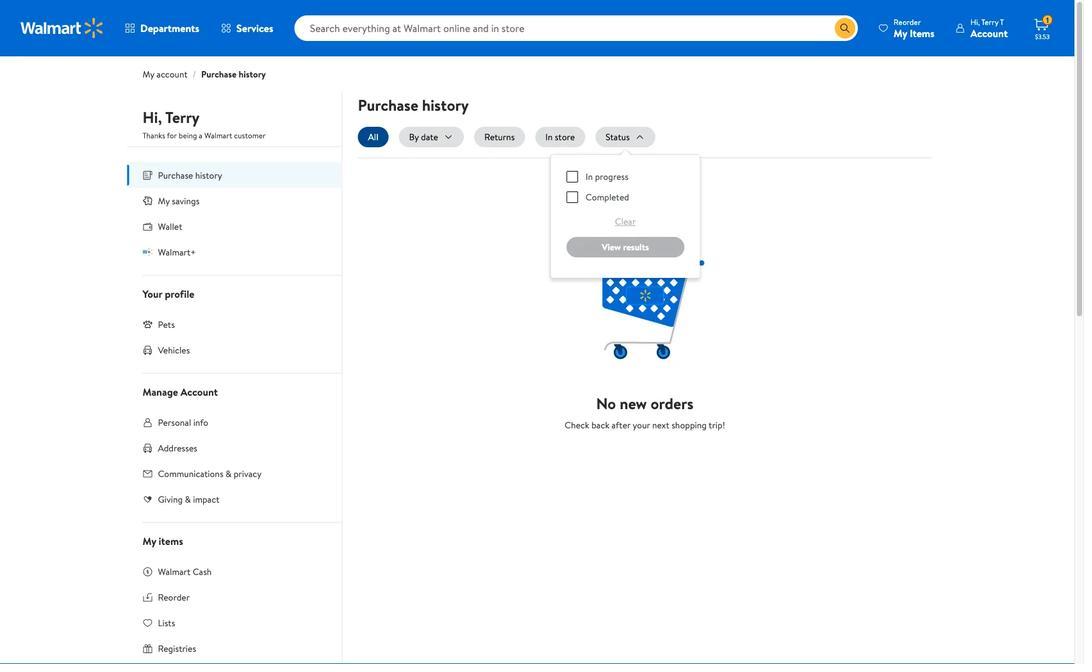 Task type: vqa. For each thing, say whether or not it's contained in the screenshot.
&
yes



Task type: describe. For each thing, give the bounding box(es) containing it.
profile
[[165, 287, 194, 301]]

personal info
[[158, 416, 208, 429]]

communications & privacy
[[158, 468, 262, 480]]

back
[[592, 419, 610, 432]]

t
[[1000, 16, 1004, 27]]

by
[[409, 131, 419, 143]]

completed
[[586, 191, 629, 203]]

lists link
[[127, 610, 342, 636]]

items
[[159, 534, 183, 548]]

returns
[[484, 131, 515, 143]]

hi, for thanks for being a walmart customer
[[143, 107, 162, 128]]

services button
[[210, 13, 284, 44]]

new
[[620, 393, 647, 414]]

personal
[[158, 416, 191, 429]]

my account / purchase history
[[143, 68, 266, 80]]

pets
[[158, 318, 175, 331]]

no new orders check back after your next shopping trip!
[[565, 393, 725, 432]]

impact
[[193, 493, 220, 506]]

clear
[[615, 215, 636, 228]]

info
[[193, 416, 208, 429]]

giving & impact
[[158, 493, 220, 506]]

a
[[199, 130, 203, 141]]

lists
[[158, 617, 175, 629]]

icon image for walmart+
[[143, 247, 153, 257]]

date
[[421, 131, 438, 143]]

Completed checkbox
[[567, 192, 578, 203]]

group inside list
[[561, 165, 690, 268]]

privacy
[[234, 468, 262, 480]]

hi, for account
[[971, 16, 980, 27]]

store
[[555, 131, 575, 143]]

returns button
[[474, 127, 525, 147]]

all
[[368, 131, 378, 143]]

check
[[565, 419, 589, 432]]

icon image for my savings
[[143, 196, 153, 206]]

my items
[[143, 534, 183, 548]]

1 horizontal spatial purchase history
[[358, 94, 469, 116]]

walmart+ link
[[127, 239, 342, 265]]

status
[[606, 131, 630, 143]]

2 horizontal spatial history
[[422, 94, 469, 116]]

in for in progress
[[586, 170, 593, 183]]

in progress
[[586, 170, 629, 183]]

0 horizontal spatial purchase
[[158, 169, 193, 181]]

addresses
[[158, 442, 197, 454]]

next
[[652, 419, 670, 432]]

account
[[157, 68, 188, 80]]

& for giving
[[185, 493, 191, 506]]

registries link
[[127, 636, 342, 662]]

vehicles link
[[127, 337, 342, 363]]

view
[[602, 241, 621, 253]]

my inside reorder my items
[[894, 26, 908, 40]]

0 horizontal spatial account
[[181, 385, 218, 399]]

my account link
[[143, 68, 188, 80]]

0 vertical spatial purchase
[[201, 68, 237, 80]]

Walmart Site-Wide search field
[[295, 15, 858, 41]]

cash
[[193, 566, 212, 578]]

being
[[179, 130, 197, 141]]

walmart cash link
[[127, 559, 342, 585]]

search icon image
[[840, 23, 850, 33]]

0 horizontal spatial history
[[195, 169, 222, 181]]

departments button
[[114, 13, 210, 44]]

your
[[143, 287, 162, 301]]

by date button
[[399, 127, 464, 147]]

in for in store
[[546, 131, 553, 143]]

my for my savings
[[158, 195, 170, 207]]

reorder my items
[[894, 16, 935, 40]]

reorder for reorder
[[158, 591, 190, 604]]



Task type: locate. For each thing, give the bounding box(es) containing it.
0 horizontal spatial walmart
[[158, 566, 191, 578]]

hi, inside hi, terry t account
[[971, 16, 980, 27]]

1 vertical spatial account
[[181, 385, 218, 399]]

terry inside hi, terry t account
[[982, 16, 999, 27]]

terry for account
[[982, 16, 999, 27]]

hi, inside hi, terry thanks for being a walmart customer
[[143, 107, 162, 128]]

0 horizontal spatial &
[[185, 493, 191, 506]]

1 horizontal spatial account
[[971, 26, 1008, 40]]

vehicles
[[158, 344, 190, 356]]

1 horizontal spatial purchase
[[201, 68, 237, 80]]

savings
[[172, 195, 200, 207]]

trip!
[[709, 419, 725, 432]]

0 vertical spatial purchase history
[[358, 94, 469, 116]]

reorder link
[[127, 585, 342, 610]]

0 horizontal spatial terry
[[165, 107, 200, 128]]

account up info
[[181, 385, 218, 399]]

icon image inside walmart+ link
[[143, 247, 153, 257]]

purchase history up by
[[358, 94, 469, 116]]

1
[[1046, 15, 1049, 25]]

terry left t
[[982, 16, 999, 27]]

1 vertical spatial icon image
[[143, 247, 153, 257]]

thanks
[[143, 130, 165, 141]]

0 vertical spatial account
[[971, 26, 1008, 40]]

1 vertical spatial &
[[185, 493, 191, 506]]

2 vertical spatial history
[[195, 169, 222, 181]]

& right giving
[[185, 493, 191, 506]]

clear button
[[567, 211, 685, 232]]

icon image inside my savings link
[[143, 196, 153, 206]]

purchase right "/"
[[201, 68, 237, 80]]

manage
[[143, 385, 178, 399]]

& inside the giving & impact link
[[185, 493, 191, 506]]

walmart right a
[[204, 130, 232, 141]]

my left savings
[[158, 195, 170, 207]]

my savings
[[158, 195, 200, 207]]

& inside "communications & privacy" link
[[226, 468, 232, 480]]

1 vertical spatial walmart
[[158, 566, 191, 578]]

1 vertical spatial history
[[422, 94, 469, 116]]

personal info link
[[127, 410, 342, 435]]

history
[[239, 68, 266, 80], [422, 94, 469, 116], [195, 169, 222, 181]]

1 vertical spatial in
[[586, 170, 593, 183]]

$3.53
[[1035, 32, 1050, 41]]

0 horizontal spatial in
[[546, 131, 553, 143]]

wallet link
[[127, 214, 342, 239]]

walmart+
[[158, 246, 196, 258]]

in store
[[546, 131, 575, 143]]

walmart image
[[21, 18, 104, 38]]

1 vertical spatial terry
[[165, 107, 200, 128]]

purchase history up savings
[[158, 169, 222, 181]]

group containing in progress
[[561, 165, 690, 268]]

shopping
[[672, 419, 707, 432]]

in left store
[[546, 131, 553, 143]]

purchase up my savings
[[158, 169, 193, 181]]

hi, up thanks at top
[[143, 107, 162, 128]]

icon image left walmart+
[[143, 247, 153, 257]]

1 horizontal spatial hi,
[[971, 16, 980, 27]]

my left 'items'
[[143, 534, 156, 548]]

0 horizontal spatial purchase history
[[158, 169, 222, 181]]

giving & impact link
[[127, 487, 342, 512]]

reorder inside reorder my items
[[894, 16, 921, 27]]

history down 'services'
[[239, 68, 266, 80]]

walmart
[[204, 130, 232, 141], [158, 566, 191, 578]]

in store button
[[535, 127, 585, 147]]

0 vertical spatial terry
[[982, 16, 999, 27]]

customer
[[234, 130, 266, 141]]

all button
[[358, 127, 389, 147]]

icon image
[[143, 196, 153, 206], [143, 247, 153, 257], [143, 319, 153, 330]]

& for communications
[[226, 468, 232, 480]]

manage account
[[143, 385, 218, 399]]

1 vertical spatial purchase history
[[158, 169, 222, 181]]

in right in progress checkbox
[[586, 170, 593, 183]]

1 horizontal spatial walmart
[[204, 130, 232, 141]]

progress
[[595, 170, 629, 183]]

2 vertical spatial icon image
[[143, 319, 153, 330]]

terry
[[982, 16, 999, 27], [165, 107, 200, 128]]

group
[[561, 165, 690, 268]]

1 horizontal spatial in
[[586, 170, 593, 183]]

status button
[[596, 127, 656, 147]]

hi, terry thanks for being a walmart customer
[[143, 107, 266, 141]]

1 horizontal spatial terry
[[982, 16, 999, 27]]

in
[[546, 131, 553, 143], [586, 170, 593, 183]]

0 vertical spatial in
[[546, 131, 553, 143]]

results
[[623, 241, 649, 253]]

hi, left t
[[971, 16, 980, 27]]

purchase history link
[[201, 68, 266, 80], [127, 162, 342, 188]]

walmart left cash
[[158, 566, 191, 578]]

0 horizontal spatial hi,
[[143, 107, 162, 128]]

wallet
[[158, 220, 182, 233]]

2 horizontal spatial purchase
[[358, 94, 419, 116]]

list containing all
[[358, 127, 932, 278]]

departments
[[140, 21, 199, 35]]

3 icon image from the top
[[143, 319, 153, 330]]

terry inside hi, terry thanks for being a walmart customer
[[165, 107, 200, 128]]

purchase history
[[358, 94, 469, 116], [158, 169, 222, 181]]

hi, terry t account
[[971, 16, 1008, 40]]

reorder
[[894, 16, 921, 27], [158, 591, 190, 604]]

purchase history link right "/"
[[201, 68, 266, 80]]

my left items
[[894, 26, 908, 40]]

0 vertical spatial reorder
[[894, 16, 921, 27]]

my left "account"
[[143, 68, 154, 80]]

Search search field
[[295, 15, 858, 41]]

purchase history link down 'customer'
[[127, 162, 342, 188]]

in inside in store button
[[546, 131, 553, 143]]

0 vertical spatial hi,
[[971, 16, 980, 27]]

In progress checkbox
[[567, 171, 578, 183]]

1 vertical spatial reorder
[[158, 591, 190, 604]]

0 vertical spatial purchase history link
[[201, 68, 266, 80]]

list
[[358, 127, 932, 278]]

2 vertical spatial purchase
[[158, 169, 193, 181]]

my for my account / purchase history
[[143, 68, 154, 80]]

icon image left my savings
[[143, 196, 153, 206]]

addresses link
[[127, 435, 342, 461]]

giving
[[158, 493, 183, 506]]

view results button
[[567, 237, 685, 258]]

1 vertical spatial purchase history link
[[127, 162, 342, 188]]

terry up being
[[165, 107, 200, 128]]

icon image inside pets link
[[143, 319, 153, 330]]

my
[[894, 26, 908, 40], [143, 68, 154, 80], [158, 195, 170, 207], [143, 534, 156, 548]]

1 icon image from the top
[[143, 196, 153, 206]]

walmart cash
[[158, 566, 212, 578]]

registries
[[158, 642, 196, 655]]

my for my items
[[143, 534, 156, 548]]

0 vertical spatial history
[[239, 68, 266, 80]]

my savings link
[[127, 188, 342, 214]]

after
[[612, 419, 631, 432]]

reorder up the "lists"
[[158, 591, 190, 604]]

/
[[193, 68, 196, 80]]

1 horizontal spatial &
[[226, 468, 232, 480]]

history up savings
[[195, 169, 222, 181]]

account
[[971, 26, 1008, 40], [181, 385, 218, 399]]

1 vertical spatial purchase
[[358, 94, 419, 116]]

history up by date dropdown button
[[422, 94, 469, 116]]

hi,
[[971, 16, 980, 27], [143, 107, 162, 128]]

no
[[596, 393, 616, 414]]

hi, terry link
[[143, 107, 200, 133]]

account left $3.53
[[971, 26, 1008, 40]]

walmart inside hi, terry thanks for being a walmart customer
[[204, 130, 232, 141]]

0 vertical spatial &
[[226, 468, 232, 480]]

1 horizontal spatial reorder
[[894, 16, 921, 27]]

services
[[237, 21, 273, 35]]

2 icon image from the top
[[143, 247, 153, 257]]

icon image for pets
[[143, 319, 153, 330]]

your profile
[[143, 287, 194, 301]]

view results
[[602, 241, 649, 253]]

& left privacy
[[226, 468, 232, 480]]

&
[[226, 468, 232, 480], [185, 493, 191, 506]]

pets link
[[127, 312, 342, 337]]

reorder for reorder my items
[[894, 16, 921, 27]]

by date
[[409, 131, 438, 143]]

reorder right search icon
[[894, 16, 921, 27]]

orders
[[651, 393, 694, 414]]

0 vertical spatial walmart
[[204, 130, 232, 141]]

terry for for
[[165, 107, 200, 128]]

communications & privacy link
[[127, 461, 342, 487]]

1 horizontal spatial history
[[239, 68, 266, 80]]

your
[[633, 419, 650, 432]]

purchase
[[201, 68, 237, 80], [358, 94, 419, 116], [158, 169, 193, 181]]

1 vertical spatial hi,
[[143, 107, 162, 128]]

purchase up "all"
[[358, 94, 419, 116]]

items
[[910, 26, 935, 40]]

icon image left pets
[[143, 319, 153, 330]]

communications
[[158, 468, 223, 480]]

0 vertical spatial icon image
[[143, 196, 153, 206]]

for
[[167, 130, 177, 141]]

0 horizontal spatial reorder
[[158, 591, 190, 604]]



